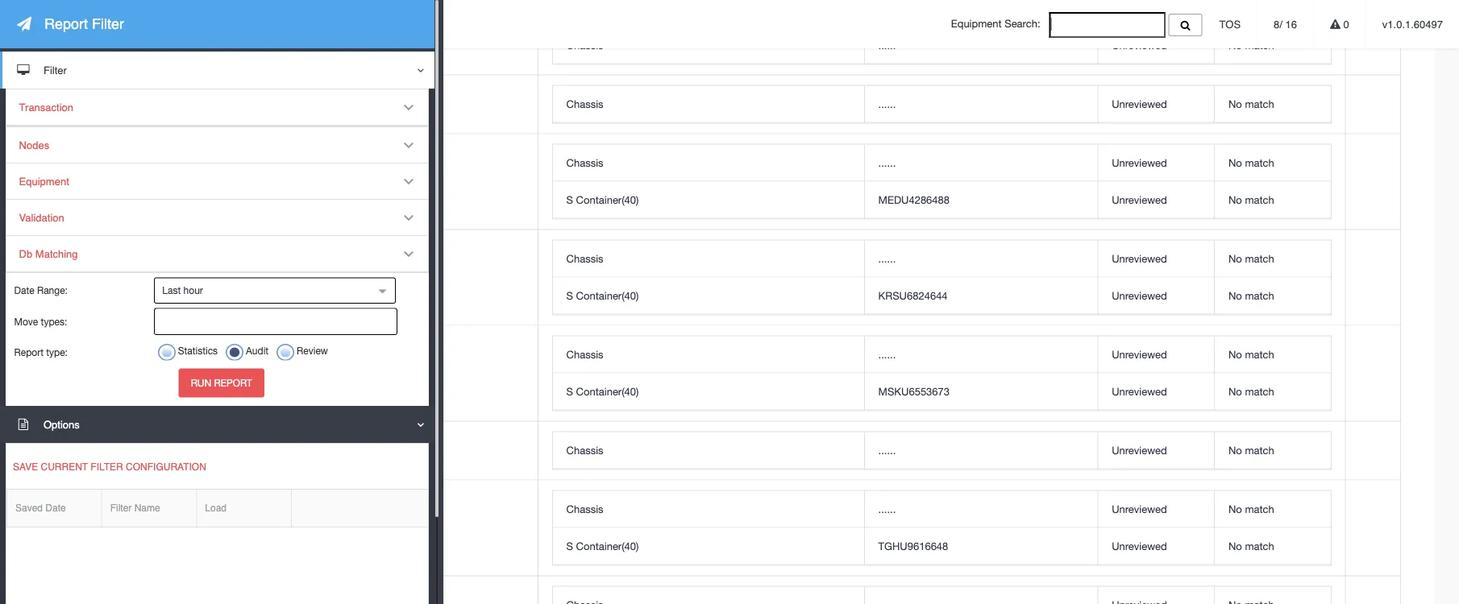 Task type: describe. For each thing, give the bounding box(es) containing it.
cell containing ap20231016001777
[[55, 16, 304, 75]]

2023- for 2023-10-16 13:23:58
[[68, 453, 96, 466]]

6 chassis cell from the top
[[553, 433, 865, 470]]

13:24:16
[[126, 184, 167, 196]]

...... for 3rd chassis cell from the bottom
[[879, 349, 896, 361]]

statistics
[[178, 345, 218, 356]]

ap20231016001771
[[68, 359, 163, 372]]

...... cell for sixth chassis cell
[[865, 433, 1098, 470]]

3 chassis cell from the top
[[553, 145, 865, 182]]

...... for 4th chassis cell from the bottom of the page
[[879, 253, 896, 265]]

23 cell for first the exit "cell" from the bottom of the page
[[304, 481, 396, 577]]

unreviewed cell for the ...... cell for 7th chassis cell from the bottom of the page
[[1098, 27, 1215, 64]]

unreviewed cell for the ...... cell for seventh chassis cell
[[1098, 492, 1215, 529]]

s for tghu9616648
[[567, 541, 573, 553]]

1 unreviewed from the top
[[1112, 39, 1168, 51]]

23 inside ap20231016001770 23
[[319, 522, 330, 535]]

row group for first the exit "cell" from the bottom of the page
[[553, 492, 1332, 566]]

9 unreviewed from the top
[[1112, 445, 1168, 457]]

no match cell for sixth chassis cell the ...... cell's unreviewed cell
[[1215, 433, 1332, 470]]

report type:
[[14, 347, 68, 358]]

no for sixth chassis cell
[[1229, 445, 1243, 457]]

load
[[205, 503, 227, 515]]

entry cell
[[396, 134, 538, 230]]

move types:
[[14, 316, 67, 328]]

7 unreviewed from the top
[[1112, 349, 1168, 361]]

exit cell for ap20231016001773 2023-10-16 13:23:58
[[396, 422, 538, 481]]

...... cell for 3rd chassis cell from the bottom
[[865, 337, 1098, 374]]

no for s container(40) cell related to msku6553673
[[1229, 386, 1243, 398]]

26 cell
[[304, 422, 396, 481]]

2023- for 2023-10-16 13:24:16
[[68, 184, 96, 196]]

s container(40) for tghu9616648
[[567, 541, 639, 553]]

date inside saved date link
[[45, 503, 66, 515]]

21 cell
[[304, 230, 396, 326]]

run report
[[191, 378, 252, 389]]

exit cell for ap20231016001775 2023-10-16 13:24:31
[[396, 75, 538, 134]]

no match cell for unreviewed cell related to medu4286488 cell
[[1215, 182, 1332, 219]]

krsu6824644 cell
[[865, 278, 1098, 315]]

run report button
[[179, 369, 264, 398]]

report for report type:
[[14, 347, 44, 358]]

report filter
[[44, 16, 124, 32]]

no match cell for krsu6824644 cell unreviewed cell
[[1215, 278, 1332, 315]]

s container(40) cell for medu4286488
[[553, 182, 865, 219]]

8 unreviewed from the top
[[1112, 386, 1168, 398]]

s container(40) cell for msku6553673
[[553, 374, 865, 411]]

no match cell for unreviewed cell corresponding to msku6553673 cell
[[1215, 374, 1332, 411]]

cell containing ap20231016001775
[[55, 75, 304, 134]]

match for unreviewed cell corresponding to tghu9616648 cell
[[1246, 541, 1275, 553]]

ap20231016001772
[[68, 263, 163, 276]]

6 exit from the top
[[410, 522, 432, 535]]

row group for third the exit "cell" from the bottom of the page
[[553, 337, 1332, 411]]

unreviewed cell for the ...... cell associated with 6th chassis cell from the bottom of the page
[[1098, 86, 1215, 123]]

unreviewed cell for msku6553673 cell
[[1098, 374, 1215, 411]]

saved
[[15, 503, 43, 515]]

4 exit cell from the top
[[396, 326, 538, 422]]

exit cell for ap20231016001772 2023-10-16 13:23:56
[[396, 230, 538, 326]]

2023- for 2023-10-16 13:23:56
[[68, 280, 96, 292]]

...... for 5th chassis cell from the bottom of the page
[[879, 157, 896, 169]]

ap20231016001774
[[68, 167, 163, 180]]

equipment link
[[6, 164, 428, 200]]

db matching link
[[6, 236, 428, 273]]

no for 7th chassis cell from the bottom of the page
[[1229, 39, 1243, 51]]

no for s container(40) cell associated with krsu6824644
[[1229, 290, 1243, 302]]

no for s container(40) cell for medu4286488
[[1229, 194, 1243, 206]]

validation
[[19, 212, 64, 224]]

s container(40) for medu4286488
[[567, 194, 639, 206]]

10- for 13:23:58
[[96, 453, 111, 466]]

cell containing ap20231016001772
[[55, 230, 304, 326]]

name
[[134, 503, 160, 515]]

7 chassis cell from the top
[[553, 492, 865, 529]]

4 exit from the top
[[410, 367, 432, 380]]

no match for 6th chassis cell from the bottom of the page
[[1229, 98, 1275, 110]]

chassis for seventh chassis cell
[[567, 503, 604, 516]]

unreviewed cell for tghu9616648 cell
[[1098, 529, 1215, 566]]

unreviewed cell for the ...... cell related to 4th chassis cell from the bottom of the page
[[1098, 241, 1215, 278]]

6 unreviewed from the top
[[1112, 290, 1168, 302]]

2023- for 2023-10-16 13:25:03
[[68, 47, 96, 60]]

s for medu4286488
[[567, 194, 573, 206]]

row containing ap20231016001773
[[55, 422, 1401, 481]]

equipment search:
[[952, 18, 1050, 30]]

v1.0.1.60497
[[1383, 18, 1444, 30]]

23 inside cell
[[319, 39, 330, 52]]

no for 3rd chassis cell from the bottom
[[1229, 349, 1243, 361]]

s for krsu6824644
[[567, 290, 573, 302]]

no match cell for unreviewed cell for the ...... cell for seventh chassis cell
[[1215, 492, 1332, 529]]

date range:
[[14, 285, 68, 296]]

match for unreviewed cell associated with the ...... cell for 7th chassis cell from the bottom of the page
[[1246, 39, 1275, 51]]

audit
[[246, 345, 269, 356]]

row inside 'report filter' navigation
[[6, 491, 428, 528]]

last
[[162, 285, 181, 296]]

last hour
[[162, 285, 203, 296]]

2023- for 2023-10-16 13:24:31
[[68, 106, 96, 119]]

move
[[14, 316, 38, 328]]

equipment for equipment
[[19, 175, 69, 188]]

26
[[319, 445, 330, 457]]

filter name
[[110, 503, 160, 515]]

no match for s container(40) cell for tghu9616648
[[1229, 541, 1275, 553]]

container(40) for medu4286488
[[576, 194, 639, 206]]

tos
[[1220, 18, 1241, 30]]

ap20231016001773
[[68, 437, 163, 449]]

...... cell for 7th chassis cell from the bottom of the page
[[865, 27, 1098, 64]]

3 unreviewed from the top
[[1112, 157, 1168, 169]]

10 unreviewed from the top
[[1112, 503, 1168, 516]]

5 chassis cell from the top
[[553, 337, 865, 374]]

no match cell for unreviewed cell associated with the ...... cell related to 5th chassis cell from the bottom of the page
[[1215, 145, 1332, 182]]

match for unreviewed cell related to medu4286488 cell
[[1246, 194, 1275, 206]]

unreviewed cell for the ...... cell related to 3rd chassis cell from the bottom
[[1098, 337, 1215, 374]]

0 vertical spatial filter
[[92, 16, 124, 32]]

no for 6th chassis cell from the bottom of the page
[[1229, 98, 1243, 110]]

no match for sixth chassis cell
[[1229, 445, 1275, 457]]

no match for s container(40) cell for medu4286488
[[1229, 194, 1275, 206]]

hour
[[184, 285, 203, 296]]

11 unreviewed from the top
[[1112, 541, 1168, 553]]

review
[[297, 345, 328, 356]]

s container(40) cell for tghu9616648
[[553, 529, 865, 566]]

chassis for 4th chassis cell from the bottom of the page
[[567, 253, 604, 265]]

8/ 16
[[1274, 18, 1298, 30]]

...... for seventh chassis cell
[[879, 503, 896, 516]]

no match cell for unreviewed cell corresponding to tghu9616648 cell
[[1215, 529, 1332, 566]]

match for unreviewed cell related to the ...... cell related to 3rd chassis cell from the bottom
[[1246, 349, 1275, 361]]

unreviewed cell for the ...... cell related to 5th chassis cell from the bottom of the page
[[1098, 145, 1215, 182]]

transaction
[[19, 101, 73, 113]]

match for krsu6824644 cell unreviewed cell
[[1246, 290, 1275, 302]]

filter for filter
[[44, 64, 67, 76]]

ap20231016001770
[[68, 514, 163, 527]]

13:23:56
[[126, 280, 167, 292]]

16 for ap20231016001775 2023-10-16 13:24:31
[[111, 106, 123, 119]]

match for unreviewed cell for the ...... cell for seventh chassis cell
[[1246, 503, 1275, 516]]

tos button
[[1204, 0, 1257, 48]]



Task type: vqa. For each thing, say whether or not it's contained in the screenshot.
check associated with Validation:
no



Task type: locate. For each thing, give the bounding box(es) containing it.
db matching
[[19, 248, 78, 260]]

no match
[[1229, 39, 1275, 51], [1229, 98, 1275, 110], [1229, 157, 1275, 169], [1229, 194, 1275, 206], [1229, 253, 1275, 265], [1229, 290, 1275, 302], [1229, 349, 1275, 361], [1229, 386, 1275, 398], [1229, 445, 1275, 457], [1229, 503, 1275, 516], [1229, 541, 1275, 553]]

menu inside 'report filter' navigation
[[6, 127, 429, 273]]

10- down ap20231016001773
[[96, 453, 111, 466]]

16 down ap20231016001773
[[111, 453, 123, 466]]

options link
[[0, 406, 435, 444]]

1 2023- from the top
[[68, 47, 96, 60]]

7 no match cell from the top
[[1215, 337, 1332, 374]]

7 match from the top
[[1246, 349, 1275, 361]]

5 10- from the top
[[96, 453, 111, 466]]

16 inside the ap20231016001773 2023-10-16 13:23:58
[[111, 453, 123, 466]]

...... for 6th chassis cell from the bottom of the page
[[879, 98, 896, 110]]

ap20231016001774 2023-10-16 13:24:16
[[68, 167, 167, 196]]

1 vertical spatial report
[[14, 347, 44, 358]]

4 no match cell from the top
[[1215, 182, 1332, 219]]

3 chassis from the top
[[567, 157, 604, 169]]

cell containing ap20231016001773
[[55, 422, 304, 481]]

1 ...... from the top
[[879, 39, 896, 51]]

tghu9616648 cell
[[865, 529, 1098, 566]]

3 exit from the top
[[410, 271, 432, 284]]

5 2023- from the top
[[68, 453, 96, 466]]

3 match from the top
[[1246, 157, 1275, 169]]

6 no match from the top
[[1229, 290, 1275, 302]]

11 no match cell from the top
[[1215, 529, 1332, 566]]

menu
[[6, 127, 429, 273]]

2 2023- from the top
[[68, 106, 96, 119]]

medu4286488 cell
[[865, 182, 1098, 219]]

2 23 cell from the top
[[304, 481, 396, 577]]

s for msku6553673
[[567, 386, 573, 398]]

0 horizontal spatial report
[[14, 347, 44, 358]]

entry
[[410, 176, 444, 188]]

4 no match from the top
[[1229, 194, 1275, 206]]

msku6553673 cell
[[865, 374, 1098, 411]]

1 vertical spatial date
[[45, 503, 66, 515]]

2 no from the top
[[1229, 98, 1243, 110]]

report filter link
[[0, 0, 435, 48]]

unreviewed
[[1112, 39, 1168, 51], [1112, 98, 1168, 110], [1112, 157, 1168, 169], [1112, 194, 1168, 206], [1112, 253, 1168, 265], [1112, 290, 1168, 302], [1112, 349, 1168, 361], [1112, 386, 1168, 398], [1112, 445, 1168, 457], [1112, 503, 1168, 516], [1112, 541, 1168, 553]]

equipment up validation
[[19, 175, 69, 188]]

unreviewed cell for sixth chassis cell the ...... cell
[[1098, 433, 1215, 470]]

8 no match from the top
[[1229, 386, 1275, 398]]

10- down ap20231016001777
[[96, 47, 111, 60]]

2023- inside ap20231016001775 2023-10-16 13:24:31
[[68, 106, 96, 119]]

5 ...... from the top
[[879, 349, 896, 361]]

1 vertical spatial 23 cell
[[304, 481, 396, 577]]

10- inside the ap20231016001773 2023-10-16 13:23:58
[[96, 453, 111, 466]]

validation link
[[6, 200, 428, 236]]

bars image
[[66, 16, 79, 31]]

tghu9616648
[[879, 541, 949, 553]]

s container(40) cell
[[553, 182, 865, 219], [553, 278, 865, 315], [553, 374, 865, 411], [553, 529, 865, 566]]

2 23 from the top
[[319, 522, 330, 535]]

range:
[[37, 285, 68, 296]]

6 ...... cell from the top
[[865, 433, 1098, 470]]

2 vertical spatial filter
[[110, 503, 132, 515]]

types:
[[41, 316, 67, 328]]

5 match from the top
[[1246, 253, 1275, 265]]

report
[[44, 16, 88, 32], [14, 347, 44, 358], [214, 378, 252, 389]]

3 no match cell from the top
[[1215, 145, 1332, 182]]

0 vertical spatial date
[[14, 285, 34, 296]]

1 row group from the top
[[553, 145, 1332, 219]]

match for unreviewed cell corresponding to the ...... cell associated with 6th chassis cell from the bottom of the page
[[1246, 98, 1275, 110]]

options
[[44, 419, 80, 431]]

2 s container(40) from the top
[[567, 290, 639, 302]]

13:25:03
[[126, 47, 167, 60]]

container(40) for msku6553673
[[576, 386, 639, 398]]

0 horizontal spatial equipment
[[19, 175, 69, 188]]

16 inside ap20231016001775 2023-10-16 13:24:31
[[111, 106, 123, 119]]

4 s container(40) cell from the top
[[553, 529, 865, 566]]

6 chassis from the top
[[567, 445, 604, 457]]

1 container(40) from the top
[[576, 194, 639, 206]]

no match for s container(40) cell related to msku6553673
[[1229, 386, 1275, 398]]

5 unreviewed cell from the top
[[1098, 241, 1215, 278]]

match
[[1246, 39, 1275, 51], [1246, 98, 1275, 110], [1246, 157, 1275, 169], [1246, 194, 1275, 206], [1246, 253, 1275, 265], [1246, 290, 1275, 302], [1246, 349, 1275, 361], [1246, 386, 1275, 398], [1246, 445, 1275, 457], [1246, 503, 1275, 516], [1246, 541, 1275, 553]]

transaction link
[[6, 90, 428, 126]]

match for unreviewed cell associated with the ...... cell related to 5th chassis cell from the bottom of the page
[[1246, 157, 1275, 169]]

10 no match cell from the top
[[1215, 492, 1332, 529]]

exit for ap20231016001773 2023-10-16 13:23:58
[[410, 445, 432, 457]]

container(40) for krsu6824644
[[576, 290, 639, 302]]

16 down ap20231016001772
[[111, 280, 123, 292]]

23 cell for the exit "cell" related to ap20231016001777 2023-10-16 13:25:03
[[304, 16, 396, 75]]

warning image
[[1331, 19, 1341, 29]]

2 10- from the top
[[96, 106, 111, 119]]

saved date
[[15, 503, 66, 515]]

chassis
[[567, 39, 604, 51], [567, 98, 604, 110], [567, 157, 604, 169], [567, 253, 604, 265], [567, 349, 604, 361], [567, 445, 604, 457], [567, 503, 604, 516]]

4 match from the top
[[1246, 194, 1275, 206]]

2023- inside the ap20231016001773 2023-10-16 13:23:58
[[68, 453, 96, 466]]

unreviewed cell for krsu6824644 cell
[[1098, 278, 1215, 315]]

7 unreviewed cell from the top
[[1098, 337, 1215, 374]]

0 button
[[1315, 0, 1366, 48]]

equipment inside equipment link
[[19, 175, 69, 188]]

no match cell
[[1215, 27, 1332, 64], [1215, 86, 1332, 123], [1215, 145, 1332, 182], [1215, 182, 1332, 219], [1215, 241, 1332, 278], [1215, 278, 1332, 315], [1215, 337, 1332, 374], [1215, 374, 1332, 411], [1215, 433, 1332, 470], [1215, 492, 1332, 529], [1215, 529, 1332, 566]]

1 s from the top
[[567, 194, 573, 206]]

16 for ap20231016001772 2023-10-16 13:23:56
[[111, 280, 123, 292]]

match for unreviewed cell corresponding to the ...... cell related to 4th chassis cell from the bottom of the page
[[1246, 253, 1275, 265]]

21
[[319, 271, 330, 284]]

chassis for sixth chassis cell
[[567, 445, 604, 457]]

2023-
[[68, 47, 96, 60], [68, 106, 96, 119], [68, 184, 96, 196], [68, 280, 96, 292], [68, 453, 96, 466]]

10- for 13:24:16
[[96, 184, 111, 196]]

0
[[1341, 18, 1350, 30]]

10- for 13:24:31
[[96, 106, 111, 119]]

2 row group from the top
[[553, 241, 1332, 315]]

no match cell for unreviewed cell corresponding to the ...... cell associated with 6th chassis cell from the bottom of the page
[[1215, 86, 1332, 123]]

ap20231016001775
[[68, 90, 163, 102]]

5 ...... cell from the top
[[865, 337, 1098, 374]]

exit cell for ap20231016001777 2023-10-16 13:25:03
[[396, 16, 538, 75]]

16 inside the ap20231016001777 2023-10-16 13:25:03
[[111, 47, 123, 60]]

no match for 3rd chassis cell from the bottom
[[1229, 349, 1275, 361]]

chassis for 5th chassis cell from the bottom of the page
[[567, 157, 604, 169]]

10- inside "ap20231016001774 2023-10-16 13:24:16"
[[96, 184, 111, 196]]

search image
[[1181, 20, 1191, 31]]

equipment left search:
[[952, 18, 1002, 30]]

container(40)
[[576, 194, 639, 206], [576, 290, 639, 302], [576, 386, 639, 398], [576, 541, 639, 553]]

chassis for 3rd chassis cell from the bottom
[[567, 349, 604, 361]]

4 chassis from the top
[[567, 253, 604, 265]]

8/
[[1274, 18, 1283, 30]]

10- inside ap20231016001772 2023-10-16 13:23:56
[[96, 280, 111, 292]]

1 horizontal spatial equipment
[[952, 18, 1002, 30]]

0 vertical spatial 23
[[319, 39, 330, 52]]

saved date link
[[7, 491, 101, 528]]

ap20231016001770 23
[[68, 514, 330, 535]]

2 ...... from the top
[[879, 98, 896, 110]]

filter name link
[[102, 491, 196, 528]]

no match cell for unreviewed cell corresponding to the ...... cell related to 4th chassis cell from the bottom of the page
[[1215, 241, 1332, 278]]

7 no from the top
[[1229, 349, 1243, 361]]

16 down ap20231016001777
[[111, 47, 123, 60]]

6 ...... from the top
[[879, 445, 896, 457]]

2023- inside "ap20231016001774 2023-10-16 13:24:16"
[[68, 184, 96, 196]]

ap20231016001772 2023-10-16 13:23:56
[[68, 263, 167, 292]]

1 horizontal spatial date
[[45, 503, 66, 515]]

chassis for 7th chassis cell from the bottom of the page
[[567, 39, 604, 51]]

no match for 7th chassis cell from the bottom of the page
[[1229, 39, 1275, 51]]

chassis for 6th chassis cell from the bottom of the page
[[567, 98, 604, 110]]

2023- down ap20231016001774
[[68, 184, 96, 196]]

6 no match cell from the top
[[1215, 278, 1332, 315]]

no match for 4th chassis cell from the bottom of the page
[[1229, 253, 1275, 265]]

2 match from the top
[[1246, 98, 1275, 110]]

3 no match from the top
[[1229, 157, 1275, 169]]

7 ...... cell from the top
[[865, 492, 1098, 529]]

exit cell
[[396, 16, 538, 75], [396, 75, 538, 134], [396, 230, 538, 326], [396, 326, 538, 422], [396, 422, 538, 481], [396, 481, 538, 577]]

10-
[[96, 47, 111, 60], [96, 106, 111, 119], [96, 184, 111, 196], [96, 280, 111, 292], [96, 453, 111, 466]]

1 no match cell from the top
[[1215, 27, 1332, 64]]

4 unreviewed cell from the top
[[1098, 182, 1215, 219]]

23
[[319, 39, 330, 52], [319, 522, 330, 535]]

6 exit cell from the top
[[396, 481, 538, 577]]

cell containing ap20231016001774
[[55, 134, 304, 230]]

3 10- from the top
[[96, 184, 111, 196]]

msku6553673
[[879, 386, 950, 398]]

...... cell for 4th chassis cell from the bottom of the page
[[865, 241, 1098, 278]]

2023- down report filter
[[68, 47, 96, 60]]

run
[[191, 378, 211, 389]]

2 container(40) from the top
[[576, 290, 639, 302]]

4 2023- from the top
[[68, 280, 96, 292]]

menu containing nodes
[[6, 127, 429, 273]]

container(40) for tghu9616648
[[576, 541, 639, 553]]

5 exit cell from the top
[[396, 422, 538, 481]]

filter for filter name
[[110, 503, 132, 515]]

row containing ap20231016001775
[[55, 75, 1401, 134]]

nodes link
[[6, 127, 428, 164]]

16
[[1286, 18, 1298, 30], [111, 47, 123, 60], [111, 106, 123, 119], [111, 184, 123, 196], [111, 280, 123, 292], [111, 453, 123, 466]]

1 vertical spatial equipment
[[19, 175, 69, 188]]

type:
[[46, 347, 68, 358]]

10- down ap20231016001775
[[96, 106, 111, 119]]

row containing ap20231016001777
[[55, 16, 1401, 75]]

11 unreviewed cell from the top
[[1098, 529, 1215, 566]]

10- inside ap20231016001775 2023-10-16 13:24:31
[[96, 106, 111, 119]]

nodes
[[19, 139, 49, 151]]

exit
[[410, 39, 432, 52], [410, 98, 432, 111], [410, 271, 432, 284], [410, 367, 432, 380], [410, 445, 432, 457], [410, 522, 432, 535]]

......
[[879, 39, 896, 51], [879, 98, 896, 110], [879, 157, 896, 169], [879, 253, 896, 265], [879, 349, 896, 361], [879, 445, 896, 457], [879, 503, 896, 516]]

exit for ap20231016001777 2023-10-16 13:25:03
[[410, 39, 432, 52]]

filter inside row
[[110, 503, 132, 515]]

None field
[[1050, 12, 1166, 38], [155, 310, 175, 335], [1050, 12, 1166, 38], [155, 310, 175, 335]]

ap20231016001775 2023-10-16 13:24:31
[[68, 90, 167, 119]]

13:23:58
[[126, 453, 167, 466]]

...... cell
[[865, 27, 1098, 64], [865, 86, 1098, 123], [865, 145, 1098, 182], [865, 241, 1098, 278], [865, 337, 1098, 374], [865, 433, 1098, 470], [865, 492, 1098, 529]]

0 vertical spatial 23 cell
[[304, 16, 396, 75]]

matching
[[35, 248, 78, 260]]

1 ...... cell from the top
[[865, 27, 1098, 64]]

equipment
[[952, 18, 1002, 30], [19, 175, 69, 188]]

23 cell
[[304, 16, 396, 75], [304, 481, 396, 577]]

6 match from the top
[[1246, 290, 1275, 302]]

4 unreviewed from the top
[[1112, 194, 1168, 206]]

4 no from the top
[[1229, 194, 1243, 206]]

krsu6824644
[[879, 290, 948, 302]]

s container(40) for msku6553673
[[567, 386, 639, 398]]

db
[[19, 248, 32, 260]]

no match for 5th chassis cell from the bottom of the page
[[1229, 157, 1275, 169]]

row
[[55, 0, 1401, 16], [553, 0, 1332, 5], [55, 16, 1401, 75], [553, 27, 1332, 64], [55, 75, 1401, 134], [553, 86, 1332, 123], [55, 134, 1401, 230], [553, 145, 1332, 182], [553, 182, 1332, 219], [55, 230, 1401, 326], [553, 241, 1332, 278], [553, 278, 1332, 315], [55, 326, 1401, 422], [553, 337, 1332, 374], [553, 374, 1332, 411], [55, 422, 1401, 481], [553, 433, 1332, 470], [55, 481, 1401, 577], [6, 491, 428, 528], [553, 492, 1332, 529], [553, 529, 1332, 566], [55, 577, 1401, 605], [553, 588, 1332, 605]]

1 s container(40) cell from the top
[[553, 182, 865, 219]]

1 vertical spatial 23
[[319, 522, 330, 535]]

ap20231016001777 2023-10-16 13:25:03
[[68, 31, 167, 60]]

2023- inside the ap20231016001777 2023-10-16 13:25:03
[[68, 47, 96, 60]]

medu4286488
[[879, 194, 950, 206]]

0 vertical spatial report
[[44, 16, 88, 32]]

ap20231016001773 2023-10-16 13:23:58
[[68, 437, 167, 466]]

2 chassis cell from the top
[[553, 86, 865, 123]]

2 unreviewed from the top
[[1112, 98, 1168, 110]]

no for 4th chassis cell from the bottom of the page
[[1229, 253, 1243, 265]]

8 match from the top
[[1246, 386, 1275, 398]]

2023- right range:
[[68, 280, 96, 292]]

s container(40)
[[567, 194, 639, 206], [567, 290, 639, 302], [567, 386, 639, 398], [567, 541, 639, 553]]

load link
[[197, 491, 291, 528]]

16 down ap20231016001775
[[111, 106, 123, 119]]

report inside button
[[214, 378, 252, 389]]

13:24:31
[[126, 106, 167, 119]]

9 match from the top
[[1246, 445, 1275, 457]]

16 inside dropdown button
[[1286, 18, 1298, 30]]

s
[[567, 194, 573, 206], [567, 290, 573, 302], [567, 386, 573, 398], [567, 541, 573, 553]]

10- down ap20231016001774
[[96, 184, 111, 196]]

date
[[14, 285, 34, 296], [45, 503, 66, 515]]

date left range:
[[14, 285, 34, 296]]

9 no match cell from the top
[[1215, 433, 1332, 470]]

16 down ap20231016001774
[[111, 184, 123, 196]]

4 s container(40) from the top
[[567, 541, 639, 553]]

7 no match from the top
[[1229, 349, 1275, 361]]

1 unreviewed cell from the top
[[1098, 27, 1215, 64]]

9 no from the top
[[1229, 445, 1243, 457]]

1 23 from the top
[[319, 39, 330, 52]]

2 no match from the top
[[1229, 98, 1275, 110]]

filter link
[[0, 52, 435, 89]]

10 unreviewed cell from the top
[[1098, 492, 1215, 529]]

2023- down ap20231016001773
[[68, 453, 96, 466]]

4 chassis cell from the top
[[553, 241, 865, 278]]

no for seventh chassis cell
[[1229, 503, 1243, 516]]

2 horizontal spatial report
[[214, 378, 252, 389]]

6 unreviewed cell from the top
[[1098, 278, 1215, 315]]

10- down ap20231016001772
[[96, 280, 111, 292]]

...... cell for seventh chassis cell
[[865, 492, 1098, 529]]

10 no match from the top
[[1229, 503, 1275, 516]]

9 unreviewed cell from the top
[[1098, 433, 1215, 470]]

no match cell for unreviewed cell related to the ...... cell related to 3rd chassis cell from the bottom
[[1215, 337, 1332, 374]]

match for unreviewed cell corresponding to msku6553673 cell
[[1246, 386, 1275, 398]]

5 unreviewed from the top
[[1112, 253, 1168, 265]]

s container(40) cell for krsu6824644
[[553, 278, 865, 315]]

3 no from the top
[[1229, 157, 1243, 169]]

row containing saved date
[[6, 491, 428, 528]]

chassis cell
[[553, 27, 865, 64], [553, 86, 865, 123], [553, 145, 865, 182], [553, 241, 865, 278], [553, 337, 865, 374], [553, 433, 865, 470], [553, 492, 865, 529]]

...... cell for 5th chassis cell from the bottom of the page
[[865, 145, 1098, 182]]

6 no from the top
[[1229, 290, 1243, 302]]

no match for seventh chassis cell
[[1229, 503, 1275, 516]]

filter
[[92, 16, 124, 32], [44, 64, 67, 76], [110, 503, 132, 515]]

date right saved
[[45, 503, 66, 515]]

search:
[[1005, 18, 1041, 30]]

10- for 13:23:56
[[96, 280, 111, 292]]

3 exit cell from the top
[[396, 230, 538, 326]]

no match for s container(40) cell associated with krsu6824644
[[1229, 290, 1275, 302]]

16 right 8/
[[1286, 18, 1298, 30]]

v1.0.1.60497 button
[[1367, 0, 1460, 48]]

unreviewed cell for medu4286488 cell
[[1098, 182, 1215, 219]]

ap20231016001777
[[68, 31, 163, 43]]

row group for entry cell on the top left of the page
[[553, 145, 1332, 219]]

1 no match from the top
[[1229, 39, 1275, 51]]

8 unreviewed cell from the top
[[1098, 374, 1215, 411]]

3 s from the top
[[567, 386, 573, 398]]

1 chassis from the top
[[567, 39, 604, 51]]

0 vertical spatial equipment
[[952, 18, 1002, 30]]

0 horizontal spatial date
[[14, 285, 34, 296]]

4 row group from the top
[[553, 492, 1332, 566]]

report for report filter
[[44, 16, 88, 32]]

2 s from the top
[[567, 290, 573, 302]]

no match cell for unreviewed cell associated with the ...... cell for 7th chassis cell from the bottom of the page
[[1215, 27, 1332, 64]]

...... for 7th chassis cell from the bottom of the page
[[879, 39, 896, 51]]

exit for ap20231016001775 2023-10-16 13:24:31
[[410, 98, 432, 111]]

16 inside ap20231016001772 2023-10-16 13:23:56
[[111, 280, 123, 292]]

1 chassis cell from the top
[[553, 27, 865, 64]]

row group for the exit "cell" related to ap20231016001772 2023-10-16 13:23:56
[[553, 241, 1332, 315]]

8/ 16 button
[[1258, 0, 1314, 48]]

5 no match from the top
[[1229, 253, 1275, 265]]

5 no from the top
[[1229, 253, 1243, 265]]

unreviewed cell
[[1098, 27, 1215, 64], [1098, 86, 1215, 123], [1098, 145, 1215, 182], [1098, 182, 1215, 219], [1098, 241, 1215, 278], [1098, 278, 1215, 315], [1098, 337, 1215, 374], [1098, 374, 1215, 411], [1098, 433, 1215, 470], [1098, 492, 1215, 529], [1098, 529, 1215, 566]]

4 10- from the top
[[96, 280, 111, 292]]

equipment for equipment search:
[[952, 18, 1002, 30]]

10- inside the ap20231016001777 2023-10-16 13:25:03
[[96, 47, 111, 60]]

filter up transaction
[[44, 64, 67, 76]]

2023- inside ap20231016001772 2023-10-16 13:23:56
[[68, 280, 96, 292]]

filter left name
[[110, 503, 132, 515]]

s container(40) for krsu6824644
[[567, 290, 639, 302]]

3 ...... cell from the top
[[865, 145, 1098, 182]]

no for 5th chassis cell from the bottom of the page
[[1229, 157, 1243, 169]]

1 exit from the top
[[410, 39, 432, 52]]

16 for ap20231016001773 2023-10-16 13:23:58
[[111, 453, 123, 466]]

16 for ap20231016001774 2023-10-16 13:24:16
[[111, 184, 123, 196]]

1 vertical spatial filter
[[44, 64, 67, 76]]

report filter navigation
[[0, 0, 435, 605]]

5 chassis from the top
[[567, 349, 604, 361]]

filter right bars image
[[92, 16, 124, 32]]

1 horizontal spatial report
[[44, 16, 88, 32]]

no
[[1229, 39, 1243, 51], [1229, 98, 1243, 110], [1229, 157, 1243, 169], [1229, 194, 1243, 206], [1229, 253, 1243, 265], [1229, 290, 1243, 302], [1229, 349, 1243, 361], [1229, 386, 1243, 398], [1229, 445, 1243, 457], [1229, 503, 1243, 516], [1229, 541, 1243, 553]]

row group
[[553, 145, 1332, 219], [553, 241, 1332, 315], [553, 337, 1332, 411], [553, 492, 1332, 566]]

16 inside "ap20231016001774 2023-10-16 13:24:16"
[[111, 184, 123, 196]]

2 vertical spatial report
[[214, 378, 252, 389]]

2 unreviewed cell from the top
[[1098, 86, 1215, 123]]

no for s container(40) cell for tghu9616648
[[1229, 541, 1243, 553]]

...... cell for 6th chassis cell from the bottom of the page
[[865, 86, 1098, 123]]

cell
[[55, 0, 304, 16], [304, 0, 396, 16], [396, 0, 538, 16], [553, 0, 865, 5], [865, 0, 1098, 5], [1098, 0, 1215, 5], [1215, 0, 1332, 5], [1346, 0, 1401, 16], [55, 16, 304, 75], [1346, 16, 1401, 75], [55, 75, 304, 134], [304, 75, 396, 134], [1346, 75, 1401, 134], [55, 134, 304, 230], [304, 134, 396, 230], [1346, 134, 1401, 230], [55, 230, 304, 326], [1346, 230, 1401, 326], [304, 326, 396, 422], [1346, 326, 1401, 422], [55, 422, 304, 481], [1346, 422, 1401, 481], [1346, 481, 1401, 577], [55, 577, 304, 605], [304, 577, 396, 605], [396, 577, 538, 605], [1346, 577, 1401, 605], [553, 588, 865, 605], [865, 588, 1098, 605], [1098, 588, 1215, 605], [1215, 588, 1332, 605]]

2023- down ap20231016001775
[[68, 106, 96, 119]]

3 unreviewed cell from the top
[[1098, 145, 1215, 182]]



